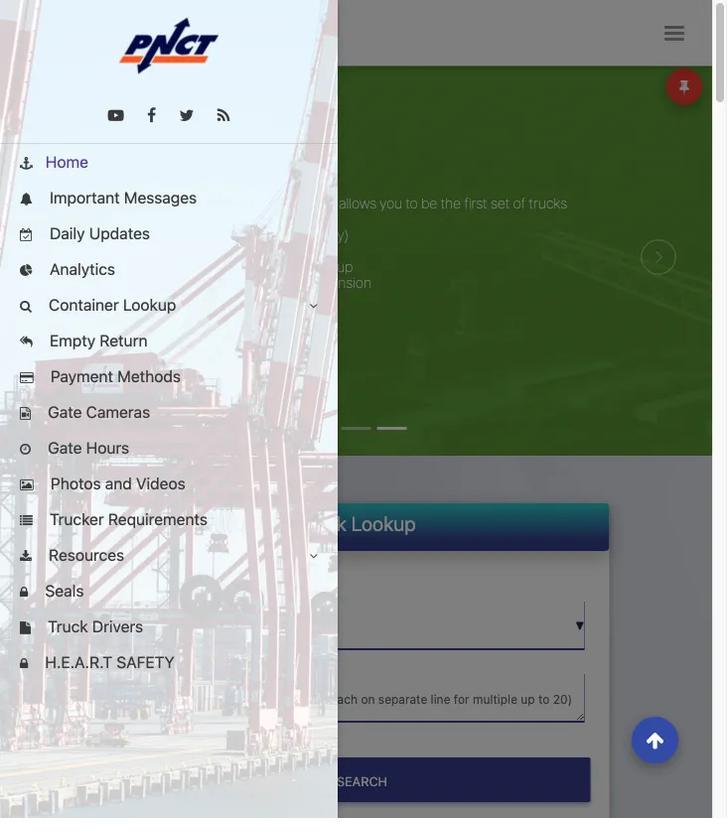 Task type: locate. For each thing, give the bounding box(es) containing it.
late
[[185, 259, 212, 275]]

rss image
[[217, 108, 230, 124]]

for
[[454, 693, 470, 707]]

flex
[[174, 110, 230, 139]]

0 horizontal spatial to
[[406, 195, 418, 211]]

payment methods
[[46, 367, 181, 386]]

1 lock image from the top
[[20, 587, 28, 599]]

1 vertical spatial lookup
[[351, 512, 416, 535]]

day)
[[322, 227, 349, 243]]

1 vertical spatial to
[[539, 693, 550, 707]]

to right the up
[[539, 693, 550, 707]]

gate
[[48, 403, 82, 422], [48, 439, 82, 458]]

0 vertical spatial gate
[[48, 403, 82, 422]]

important messages
[[46, 188, 197, 207]]

1 vertical spatial lock image
[[20, 658, 28, 671]]

on
[[361, 693, 375, 707]]

pnct down (only
[[147, 259, 182, 275]]

analytics link
[[0, 251, 338, 287]]

pnct up daily updates "link"
[[147, 195, 182, 211]]

reefer
[[215, 259, 256, 275]]

1 gate from the top
[[48, 403, 82, 422]]

to inside enter numbers here (each on separate line for multiple up to 20)
[[539, 693, 550, 707]]

pnct down coming
[[147, 274, 182, 291]]

1 horizontal spatial lookup
[[351, 512, 416, 535]]

service
[[235, 110, 330, 139]]

0 vertical spatial lock image
[[20, 587, 28, 599]]

double
[[185, 274, 229, 291]]

lock image down "file" image
[[20, 658, 28, 671]]

2 lock image from the top
[[20, 658, 28, 671]]

1 vertical spatial gate
[[48, 439, 82, 458]]

serviced
[[147, 211, 199, 227]]

file movie o image
[[20, 408, 31, 421]]

lookup
[[123, 296, 176, 314], [351, 512, 416, 535]]

lookup down analytics link
[[123, 296, 176, 314]]

safety
[[116, 653, 175, 672]]

pnct
[[107, 110, 169, 139], [147, 195, 182, 211], [147, 259, 182, 275], [147, 274, 182, 291]]

pnct up home link
[[107, 110, 169, 139]]

gate up photos
[[48, 439, 82, 458]]

download image
[[20, 551, 32, 564]]

service
[[291, 195, 336, 211]]

1 horizontal spatial to
[[539, 693, 550, 707]]

list image
[[20, 515, 33, 528]]

calendar check o image
[[20, 229, 33, 242]]

search image
[[20, 301, 32, 313]]

0 horizontal spatial lookup
[[123, 296, 176, 314]]

gate down "payment"
[[48, 403, 82, 422]]

0 vertical spatial lookup
[[123, 296, 176, 314]]

lock image inside h.e.a.r.t safety "link"
[[20, 658, 28, 671]]

(each
[[326, 693, 358, 707]]

here
[[287, 689, 322, 708]]

lock image for seals
[[20, 587, 28, 599]]

truck
[[48, 617, 88, 636]]

separate
[[378, 693, 427, 707]]

enter
[[175, 689, 213, 708]]

2 gate from the top
[[48, 439, 82, 458]]

lock image inside seals link
[[20, 587, 28, 599]]

soon:
[[171, 243, 207, 259]]

to left be
[[406, 195, 418, 211]]

pnct flex service
[[107, 110, 330, 139]]

gate cameras link
[[0, 394, 338, 430]]

methods
[[117, 367, 181, 386]]

set
[[491, 195, 510, 211]]

offerings:
[[170, 179, 231, 195]]

updates
[[89, 224, 150, 243]]

photos
[[51, 474, 101, 493]]

None text field
[[175, 601, 585, 650], [175, 674, 585, 722], [175, 601, 585, 650], [175, 674, 585, 722]]

be
[[421, 195, 437, 211]]

0 vertical spatial to
[[406, 195, 418, 211]]

lock image
[[20, 587, 28, 599], [20, 658, 28, 671]]

truck drivers link
[[0, 609, 338, 645]]

angle down image
[[310, 550, 318, 563]]

trucks
[[529, 195, 567, 211]]

clock o image
[[20, 444, 31, 456]]

gate for gate hours
[[48, 439, 82, 458]]

lock image up "file" image
[[20, 587, 28, 599]]

resources
[[45, 546, 124, 565]]

lookup right quick on the bottom
[[351, 512, 416, 535]]

quick lookup
[[296, 512, 416, 535]]

gate hours link
[[0, 430, 338, 466]]

▼
[[576, 619, 585, 633]]

gate cameras
[[44, 403, 150, 422]]

each
[[288, 227, 319, 243]]

quick
[[296, 512, 347, 535]]

daily
[[50, 224, 85, 243]]

priority
[[185, 195, 228, 211]]

anchor image
[[20, 157, 33, 170]]

facebook image
[[147, 108, 156, 124]]

current
[[120, 179, 167, 195]]



Task type: vqa. For each thing, say whether or not it's contained in the screenshot.
angle down 'image' within the Container Lookup link
yes



Task type: describe. For each thing, give the bounding box(es) containing it.
return
[[100, 331, 148, 350]]

payment
[[51, 367, 113, 386]]

daily updates link
[[0, 216, 338, 251]]

extension
[[312, 274, 372, 291]]

gate hours
[[44, 439, 129, 458]]

lookup for quick lookup
[[351, 512, 416, 535]]

photo image
[[20, 479, 33, 492]]

pnct inside current offerings: pnct priority early bird service allows you to be the first set of trucks serviced (only 50 slots available each day)
[[147, 195, 182, 211]]

enter numbers here (each on separate line for multiple up to 20)
[[175, 689, 572, 708]]

coming
[[120, 243, 168, 259]]

you
[[380, 195, 402, 211]]

empty return link
[[0, 323, 338, 359]]

container lookup
[[45, 296, 176, 314]]

container lookup link
[[0, 287, 338, 323]]

20)
[[553, 693, 572, 707]]

coming soon: pnct late reefer delivery/pickup pnct double move cutoff extension
[[120, 243, 372, 291]]

messages
[[124, 188, 197, 207]]

delivery/pickup
[[259, 259, 353, 275]]

50
[[179, 227, 196, 243]]

youtube play image
[[108, 108, 124, 124]]

to inside current offerings: pnct priority early bird service allows you to be the first set of trucks serviced (only 50 slots available each day)
[[406, 195, 418, 211]]

available
[[231, 227, 284, 243]]

daily updates
[[46, 224, 150, 243]]

home
[[46, 153, 88, 171]]

seals link
[[0, 573, 338, 609]]

lookup for container lookup
[[123, 296, 176, 314]]

analytics
[[46, 260, 115, 279]]

drivers
[[92, 617, 143, 636]]

up
[[521, 693, 535, 707]]

truck drivers
[[44, 617, 143, 636]]

important messages link
[[0, 180, 338, 216]]

first
[[464, 195, 487, 211]]

current offerings: pnct priority early bird service allows you to be the first set of trucks serviced (only 50 slots available each day)
[[120, 179, 567, 243]]

of
[[513, 195, 526, 211]]

bell image
[[20, 193, 33, 206]]

pie chart image
[[20, 265, 33, 277]]

line
[[431, 693, 451, 707]]

file image
[[20, 622, 31, 635]]

empty return
[[46, 331, 148, 350]]

container
[[49, 296, 119, 314]]

trucker
[[50, 510, 104, 529]]

videos
[[136, 474, 185, 493]]

angle down image
[[310, 300, 318, 313]]

h.e.a.r.t safety link
[[0, 645, 338, 681]]

move
[[233, 274, 266, 291]]

resources link
[[0, 537, 338, 573]]

multiple
[[473, 693, 518, 707]]

payment methods link
[[0, 359, 338, 394]]

photos and videos
[[46, 474, 185, 493]]

trucker requirements
[[46, 510, 208, 529]]

flexible service image
[[0, 59, 727, 567]]

angle right image
[[107, 181, 112, 194]]

bird
[[264, 195, 288, 211]]

reply all image
[[20, 336, 33, 349]]

gate for gate cameras
[[48, 403, 82, 422]]

cameras
[[86, 403, 150, 422]]

photos and videos link
[[0, 466, 338, 502]]

important
[[50, 188, 120, 207]]

home link
[[0, 144, 338, 180]]

h.e.a.r.t safety
[[41, 653, 175, 672]]

hours
[[86, 439, 129, 458]]

trucker requirements link
[[0, 502, 338, 537]]

(only
[[147, 227, 176, 243]]

cutoff
[[270, 274, 308, 291]]

credit card image
[[20, 372, 33, 385]]

the
[[441, 195, 461, 211]]

early
[[231, 195, 260, 211]]

allows
[[339, 195, 377, 211]]

requirements
[[108, 510, 208, 529]]

lock image for h.e.a.r.t safety
[[20, 658, 28, 671]]

twitter image
[[179, 108, 194, 124]]

seals
[[41, 582, 84, 601]]

and
[[105, 474, 132, 493]]

slots
[[199, 227, 228, 243]]

numbers
[[217, 689, 283, 708]]

empty
[[50, 331, 96, 350]]

h.e.a.r.t
[[45, 653, 112, 672]]



